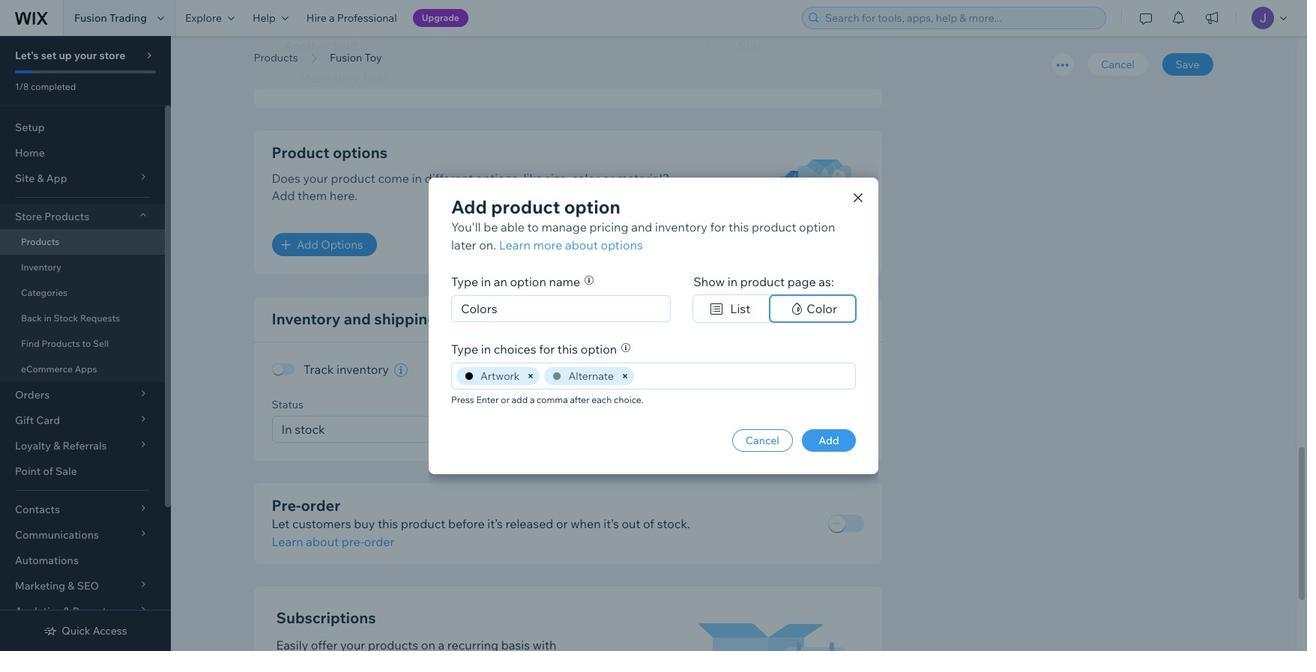 Task type: describe. For each thing, give the bounding box(es) containing it.
artwork
[[481, 369, 520, 383]]

learn more about options
[[499, 237, 643, 252]]

be
[[484, 219, 498, 234]]

let
[[272, 516, 290, 531]]

mandatory field
[[300, 71, 388, 86]]

0.0 number field
[[684, 417, 840, 442]]

about inside 'pre-order let customers buy this product before it's released or when it's out of stock. learn about pre-order'
[[306, 534, 339, 549]]

1/8 completed
[[15, 81, 76, 92]]

Search for tools, apps, help & more... field
[[821, 7, 1102, 28]]

pre-order let customers buy this product before it's released or when it's out of stock. learn about pre-order
[[272, 496, 691, 549]]

requests
[[80, 313, 120, 324]]

completed
[[31, 81, 76, 92]]

option up 'pricing'
[[564, 195, 621, 218]]

find
[[21, 338, 40, 349]]

inventory link
[[0, 255, 165, 280]]

0 horizontal spatial products link
[[0, 229, 165, 255]]

press
[[451, 394, 474, 405]]

in for as:
[[728, 274, 738, 289]]

subscriptions
[[276, 609, 376, 627]]

store products button
[[0, 204, 165, 229]]

released
[[506, 516, 554, 531]]

home
[[15, 146, 45, 160]]

add options
[[297, 238, 363, 252]]

does
[[272, 171, 301, 186]]

sale
[[56, 465, 77, 478]]

setup
[[15, 121, 45, 134]]

here.
[[330, 188, 358, 203]]

track
[[304, 363, 334, 378]]

before
[[448, 516, 485, 531]]

your inside "sidebar" element
[[74, 49, 97, 62]]

inventory and shipping
[[272, 310, 437, 329]]

learn more about options link
[[499, 236, 643, 254]]

2 it's from the left
[[604, 516, 619, 531]]

come
[[378, 171, 409, 186]]

quick access
[[62, 625, 127, 638]]

product
[[272, 144, 330, 162]]

back
[[21, 313, 42, 324]]

in for name
[[481, 274, 491, 289]]

this inside you'll be able to manage pricing and inventory for this product option later on.
[[729, 219, 749, 234]]

add button
[[802, 429, 856, 452]]

help button
[[244, 0, 298, 36]]

hire a professional
[[307, 11, 397, 25]]

learn inside the learn more about options link
[[499, 237, 531, 252]]

categories link
[[0, 280, 165, 306]]

stock.
[[657, 516, 691, 531]]

press enter or add a comma after each choice.
[[451, 394, 644, 405]]

back in stock requests link
[[0, 306, 165, 331]]

option up the alternate
[[581, 342, 617, 357]]

1 vertical spatial cancel
[[746, 434, 780, 447]]

you'll
[[451, 219, 481, 234]]

for inside you'll be able to manage pricing and inventory for this product option later on.
[[711, 219, 726, 234]]

pre-
[[272, 496, 301, 515]]

0 horizontal spatial and
[[344, 310, 371, 329]]

name
[[549, 274, 581, 289]]

sku
[[475, 398, 497, 411]]

store
[[99, 49, 126, 62]]

0 horizontal spatial inventory
[[337, 363, 389, 378]]

does your product come in different options, like size, color or material? add them here.
[[272, 171, 670, 203]]

fusion trading
[[74, 11, 147, 25]]

save
[[1176, 58, 1200, 71]]

track inventory
[[304, 363, 389, 378]]

manage
[[542, 219, 587, 234]]

an
[[494, 274, 508, 289]]

type for type in an option name
[[451, 274, 479, 289]]

store
[[15, 210, 42, 223]]

back in stock requests
[[21, 313, 120, 324]]

choices
[[494, 342, 537, 357]]

you'll be able to manage pricing and inventory for this product option later on.
[[451, 219, 836, 252]]

find products to sell link
[[0, 331, 165, 357]]

after
[[570, 394, 590, 405]]

hire a professional link
[[298, 0, 406, 36]]

status
[[272, 398, 304, 411]]

list
[[731, 301, 751, 316]]

1 horizontal spatial a
[[530, 394, 535, 405]]

up
[[59, 49, 72, 62]]

let's
[[15, 49, 39, 62]]

quick
[[62, 625, 90, 638]]

alternate
[[569, 369, 614, 383]]

able
[[501, 219, 525, 234]]

options
[[321, 238, 363, 252]]

inventory for inventory and shipping
[[272, 310, 341, 329]]

add for add options
[[297, 238, 319, 252]]

point
[[15, 465, 41, 478]]

different
[[425, 171, 473, 186]]

let's set up your store
[[15, 49, 126, 62]]

product options
[[272, 144, 388, 162]]

show
[[694, 274, 725, 289]]

set
[[41, 49, 57, 62]]

find products to sell
[[21, 338, 109, 349]]

toy
[[365, 51, 382, 64]]

customers
[[292, 516, 351, 531]]

them
[[298, 188, 327, 203]]

choice.
[[614, 394, 644, 405]]

in inside "sidebar" element
[[44, 313, 52, 324]]

this inside 'pre-order let customers buy this product before it's released or when it's out of stock. learn about pre-order'
[[378, 516, 398, 531]]

type for type in choices for this option
[[451, 342, 479, 357]]

sidebar element
[[0, 36, 171, 652]]

access
[[93, 625, 127, 638]]

sell
[[93, 338, 109, 349]]

out
[[622, 516, 641, 531]]

ecommerce
[[21, 364, 73, 375]]

inventory inside you'll be able to manage pricing and inventory for this product option later on.
[[655, 219, 708, 234]]



Task type: locate. For each thing, give the bounding box(es) containing it.
0 horizontal spatial your
[[74, 49, 97, 62]]

0 vertical spatial products link
[[246, 50, 306, 65]]

0 horizontal spatial inventory
[[21, 262, 61, 273]]

1 vertical spatial your
[[303, 171, 328, 186]]

1 horizontal spatial cancel button
[[1088, 53, 1149, 76]]

to inside you'll be able to manage pricing and inventory for this product option later on.
[[528, 219, 539, 234]]

in left 'choices'
[[481, 342, 491, 357]]

on.
[[479, 237, 497, 252]]

1 horizontal spatial of
[[643, 516, 655, 531]]

a right add
[[530, 394, 535, 405]]

0 horizontal spatial of
[[43, 465, 53, 478]]

home link
[[0, 140, 165, 166]]

each
[[592, 394, 612, 405]]

cancel left add button
[[746, 434, 780, 447]]

product up here.
[[331, 171, 376, 186]]

in inside does your product come in different options, like size, color or material? add them here.
[[412, 171, 422, 186]]

professional
[[337, 11, 397, 25]]

order down buy on the left of page
[[364, 534, 395, 549]]

learn inside 'pre-order let customers buy this product before it's released or when it's out of stock. learn about pre-order'
[[272, 534, 303, 549]]

None field
[[639, 363, 851, 389], [277, 417, 436, 442], [639, 363, 851, 389], [277, 417, 436, 442]]

1 vertical spatial for
[[539, 342, 555, 357]]

explore
[[185, 11, 222, 25]]

0 horizontal spatial learn
[[272, 534, 303, 549]]

products inside dropdown button
[[44, 210, 89, 223]]

2 horizontal spatial this
[[729, 219, 749, 234]]

1 vertical spatial to
[[82, 338, 91, 349]]

quick access button
[[44, 625, 127, 638]]

0 vertical spatial fusion
[[74, 11, 107, 25]]

2 vertical spatial this
[[378, 516, 398, 531]]

ecommerce apps link
[[0, 357, 165, 382]]

products link
[[246, 50, 306, 65], [0, 229, 165, 255]]

cancel button
[[1088, 53, 1149, 76], [733, 429, 793, 452]]

1 horizontal spatial products link
[[246, 50, 306, 65]]

type in choices for this option
[[451, 342, 617, 357]]

inventory
[[21, 262, 61, 273], [272, 310, 341, 329]]

automations
[[15, 554, 79, 568]]

of inside "sidebar" element
[[43, 465, 53, 478]]

shipping
[[374, 310, 437, 329]]

0 horizontal spatial cancel button
[[733, 429, 793, 452]]

and right 'pricing'
[[632, 219, 653, 234]]

product up show in product page as: at the right of page
[[752, 219, 797, 234]]

1 vertical spatial order
[[364, 534, 395, 549]]

about down customers
[[306, 534, 339, 549]]

fusion
[[74, 11, 107, 25], [330, 51, 362, 64]]

0 horizontal spatial options
[[333, 144, 388, 162]]

of
[[43, 465, 53, 478], [643, 516, 655, 531]]

products down help button
[[254, 51, 298, 64]]

add right plus xs icon
[[297, 238, 319, 252]]

in right show
[[728, 274, 738, 289]]

categories
[[21, 287, 68, 298]]

as:
[[819, 274, 834, 289]]

1 horizontal spatial inventory
[[655, 219, 708, 234]]

add up you'll
[[451, 195, 487, 218]]

1 horizontal spatial order
[[364, 534, 395, 549]]

it's left out
[[604, 516, 619, 531]]

1 it's from the left
[[488, 516, 503, 531]]

your inside does your product come in different options, like size, color or material? add them here.
[[303, 171, 328, 186]]

point of sale link
[[0, 459, 165, 484]]

to right able
[[528, 219, 539, 234]]

1 vertical spatial of
[[643, 516, 655, 531]]

2 vertical spatial or
[[556, 516, 568, 531]]

in right the back
[[44, 313, 52, 324]]

about
[[565, 237, 598, 252], [306, 534, 339, 549]]

fusion for fusion trading
[[74, 11, 107, 25]]

1 horizontal spatial it's
[[604, 516, 619, 531]]

1 vertical spatial a
[[530, 394, 535, 405]]

help
[[253, 11, 276, 25]]

learn about pre-order link
[[272, 533, 395, 551]]

add product option
[[451, 195, 621, 218]]

1 horizontal spatial inventory
[[272, 310, 341, 329]]

hire
[[307, 11, 327, 25]]

1 horizontal spatial and
[[632, 219, 653, 234]]

product inside you'll be able to manage pricing and inventory for this product option later on.
[[752, 219, 797, 234]]

or for order
[[556, 516, 568, 531]]

form containing product options
[[171, 0, 1308, 652]]

pre-
[[342, 534, 364, 549]]

1 vertical spatial cancel button
[[733, 429, 793, 452]]

buy
[[354, 516, 375, 531]]

0 vertical spatial order
[[301, 496, 341, 515]]

fusion left the trading
[[74, 11, 107, 25]]

list button
[[694, 295, 770, 322]]

learn down let
[[272, 534, 303, 549]]

order up customers
[[301, 496, 341, 515]]

or right color on the left top
[[603, 171, 614, 186]]

cancel button left add button
[[733, 429, 793, 452]]

1 vertical spatial this
[[558, 342, 578, 357]]

inventory right track
[[337, 363, 389, 378]]

products right store
[[44, 210, 89, 223]]

automations link
[[0, 548, 165, 574]]

option right an
[[510, 274, 547, 289]]

0 vertical spatial or
[[603, 171, 614, 186]]

inventory for inventory
[[21, 262, 61, 273]]

and
[[632, 219, 653, 234], [344, 310, 371, 329]]

fusion up mandatory field
[[330, 51, 362, 64]]

0 vertical spatial cancel button
[[1088, 53, 1149, 76]]

1 horizontal spatial cancel
[[1102, 58, 1135, 71]]

it's right before
[[488, 516, 503, 531]]

learn down able
[[499, 237, 531, 252]]

to inside "sidebar" element
[[82, 338, 91, 349]]

0 vertical spatial inventory
[[655, 219, 708, 234]]

or left when at the left
[[556, 516, 568, 531]]

inventory down 'material?'
[[655, 219, 708, 234]]

0 horizontal spatial this
[[378, 516, 398, 531]]

add
[[512, 394, 528, 405]]

later
[[451, 237, 477, 252]]

1 horizontal spatial or
[[556, 516, 568, 531]]

0 horizontal spatial cancel
[[746, 434, 780, 447]]

0 horizontal spatial for
[[539, 342, 555, 357]]

product up list
[[741, 274, 785, 289]]

point of sale
[[15, 465, 77, 478]]

0 horizontal spatial or
[[501, 394, 510, 405]]

size,
[[545, 171, 569, 186]]

type
[[451, 274, 479, 289], [451, 342, 479, 357]]

e.g., Size or Weight field
[[457, 296, 666, 321]]

your
[[74, 49, 97, 62], [303, 171, 328, 186]]

add for add product option
[[451, 195, 487, 218]]

product inside does your product come in different options, like size, color or material? add them here.
[[331, 171, 376, 186]]

1 vertical spatial fusion
[[330, 51, 362, 64]]

1 vertical spatial type
[[451, 342, 479, 357]]

1 horizontal spatial this
[[558, 342, 578, 357]]

0 horizontal spatial about
[[306, 534, 339, 549]]

for right 'choices'
[[539, 342, 555, 357]]

in for this
[[481, 342, 491, 357]]

2 type from the top
[[451, 342, 479, 357]]

upgrade button
[[413, 9, 469, 27]]

first time_stores_subsciptions and reccuring orders_calender and box copy image
[[699, 624, 860, 652]]

1 vertical spatial or
[[501, 394, 510, 405]]

products down store
[[21, 236, 60, 247]]

options inside the learn more about options link
[[601, 237, 643, 252]]

0 horizontal spatial to
[[82, 338, 91, 349]]

e.g., "What would you like engraved on your watch?" text field
[[276, 33, 708, 60]]

inventory inside "sidebar" element
[[21, 262, 61, 273]]

options down 'pricing'
[[601, 237, 643, 252]]

1 horizontal spatial learn
[[499, 237, 531, 252]]

0 vertical spatial for
[[711, 219, 726, 234]]

0 vertical spatial to
[[528, 219, 539, 234]]

setup link
[[0, 115, 165, 140]]

0 vertical spatial options
[[333, 144, 388, 162]]

or inside 'pre-order let customers buy this product before it's released or when it's out of stock. learn about pre-order'
[[556, 516, 568, 531]]

1 horizontal spatial fusion
[[330, 51, 362, 64]]

0 vertical spatial learn
[[499, 237, 531, 252]]

color
[[807, 301, 838, 316]]

save button
[[1163, 53, 1214, 76]]

product left before
[[401, 516, 446, 531]]

add left the lb
[[819, 434, 840, 447]]

0 vertical spatial of
[[43, 465, 53, 478]]

cancel button left save in the right top of the page
[[1088, 53, 1149, 76]]

in left an
[[481, 274, 491, 289]]

1 horizontal spatial options
[[601, 237, 643, 252]]

1 vertical spatial products link
[[0, 229, 165, 255]]

material?
[[617, 171, 670, 186]]

pricing
[[590, 219, 629, 234]]

this up the alternate
[[558, 342, 578, 357]]

1 vertical spatial inventory
[[337, 363, 389, 378]]

0 vertical spatial type
[[451, 274, 479, 289]]

0 vertical spatial and
[[632, 219, 653, 234]]

options,
[[476, 171, 521, 186]]

add for add
[[819, 434, 840, 447]]

type left 'choices'
[[451, 342, 479, 357]]

about down the 'manage'
[[565, 237, 598, 252]]

None number field
[[731, 33, 809, 60]]

a right hire
[[329, 11, 335, 25]]

1 vertical spatial and
[[344, 310, 371, 329]]

1 vertical spatial about
[[306, 534, 339, 549]]

to
[[528, 219, 539, 234], [82, 338, 91, 349]]

to left sell
[[82, 338, 91, 349]]

for up show
[[711, 219, 726, 234]]

products link down store products
[[0, 229, 165, 255]]

options
[[333, 144, 388, 162], [601, 237, 643, 252]]

and left the shipping
[[344, 310, 371, 329]]

product inside 'pre-order let customers buy this product before it's released or when it's out of stock. learn about pre-order'
[[401, 516, 446, 531]]

add inside does your product come in different options, like size, color or material? add them here.
[[272, 188, 295, 203]]

1 horizontal spatial your
[[303, 171, 328, 186]]

upgrade
[[422, 12, 460, 23]]

add options button
[[272, 234, 377, 257]]

products link down help button
[[246, 50, 306, 65]]

stock
[[54, 313, 78, 324]]

inventory up categories
[[21, 262, 61, 273]]

1 vertical spatial options
[[601, 237, 643, 252]]

form
[[171, 0, 1308, 652]]

0 vertical spatial about
[[565, 237, 598, 252]]

0 horizontal spatial fusion
[[74, 11, 107, 25]]

learn
[[499, 237, 531, 252], [272, 534, 303, 549]]

mandatory
[[300, 71, 361, 86]]

trading
[[109, 11, 147, 25]]

1 vertical spatial inventory
[[272, 310, 341, 329]]

1 horizontal spatial to
[[528, 219, 539, 234]]

show in product page as:
[[694, 274, 834, 289]]

1 horizontal spatial for
[[711, 219, 726, 234]]

this right buy on the left of page
[[378, 516, 398, 531]]

or left add
[[501, 394, 510, 405]]

1 type from the top
[[451, 274, 479, 289]]

lb
[[844, 422, 855, 437]]

when
[[571, 516, 601, 531]]

1 vertical spatial learn
[[272, 534, 303, 549]]

type left an
[[451, 274, 479, 289]]

0 horizontal spatial a
[[329, 11, 335, 25]]

inventory up track
[[272, 310, 341, 329]]

enter
[[476, 394, 499, 405]]

1 horizontal spatial about
[[565, 237, 598, 252]]

or for your
[[603, 171, 614, 186]]

your up them
[[303, 171, 328, 186]]

your right up at the left of page
[[74, 49, 97, 62]]

1/8
[[15, 81, 29, 92]]

options up come
[[333, 144, 388, 162]]

order
[[301, 496, 341, 515], [364, 534, 395, 549]]

0 vertical spatial your
[[74, 49, 97, 62]]

in right come
[[412, 171, 422, 186]]

0 horizontal spatial it's
[[488, 516, 503, 531]]

or
[[603, 171, 614, 186], [501, 394, 510, 405], [556, 516, 568, 531]]

products up ecommerce apps
[[42, 338, 80, 349]]

0 vertical spatial inventory
[[21, 262, 61, 273]]

of inside 'pre-order let customers buy this product before it's released or when it's out of stock. learn about pre-order'
[[643, 516, 655, 531]]

0 vertical spatial this
[[729, 219, 749, 234]]

0 vertical spatial a
[[329, 11, 335, 25]]

like
[[524, 171, 543, 186]]

of left sale
[[43, 465, 53, 478]]

fusion for fusion toy
[[330, 51, 362, 64]]

plus xs image
[[282, 241, 291, 250]]

0 horizontal spatial order
[[301, 496, 341, 515]]

of right out
[[643, 516, 655, 531]]

this up show in product page as: at the right of page
[[729, 219, 749, 234]]

option inside you'll be able to manage pricing and inventory for this product option later on.
[[799, 219, 836, 234]]

2 horizontal spatial or
[[603, 171, 614, 186]]

0 vertical spatial cancel
[[1102, 58, 1135, 71]]

add down does
[[272, 188, 295, 203]]

or inside does your product come in different options, like size, color or material? add them here.
[[603, 171, 614, 186]]

and inside you'll be able to manage pricing and inventory for this product option later on.
[[632, 219, 653, 234]]

this
[[729, 219, 749, 234], [558, 342, 578, 357], [378, 516, 398, 531]]

option up as:
[[799, 219, 836, 234]]

color button
[[770, 295, 856, 322]]

product up able
[[491, 195, 560, 218]]

cancel left save in the right top of the page
[[1102, 58, 1135, 71]]

page
[[788, 274, 816, 289]]



